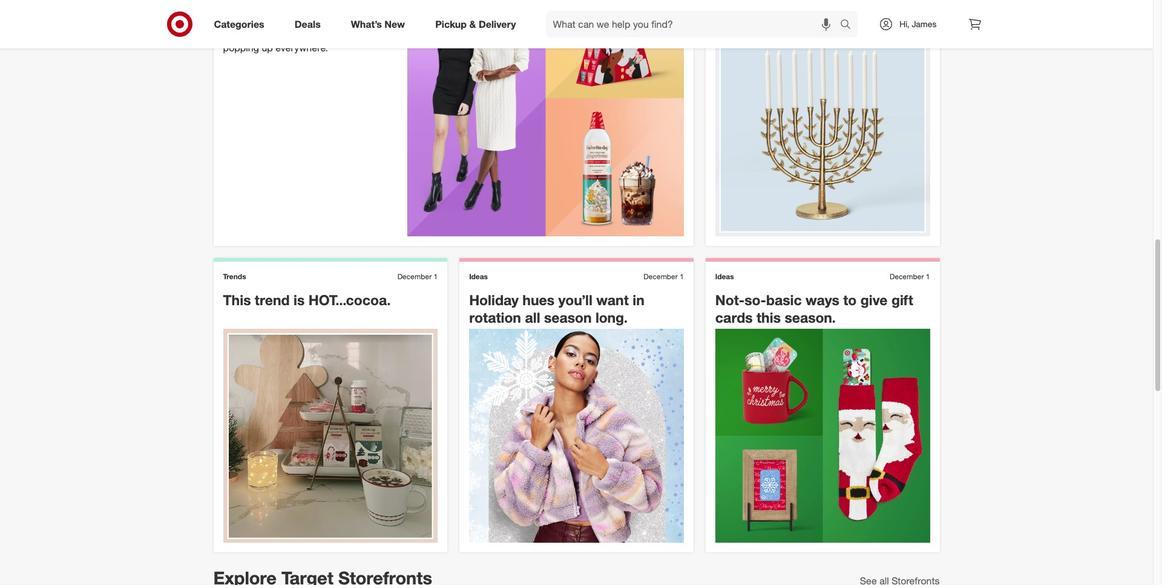 Task type: describe. For each thing, give the bounding box(es) containing it.
what's new
[[351, 18, 405, 30]]

trend
[[255, 292, 290, 309]]

basic
[[766, 292, 802, 309]]

1 horizontal spatial and
[[303, 28, 319, 40]]

holiday hues you'll want in rotation all season long. image
[[469, 329, 684, 544]]

rotation
[[469, 309, 521, 326]]

are
[[384, 28, 397, 40]]

0 vertical spatial and
[[279, 14, 295, 26]]

hi, james
[[900, 19, 937, 29]]

december 1 for this trend is hot...cocoa.
[[397, 272, 438, 281]]

december 1 for not-so-basic ways to give gift cards this season.
[[890, 272, 930, 281]]

deals
[[295, 18, 321, 30]]

is
[[294, 292, 305, 309]]

so-
[[745, 292, 766, 309]]

to
[[843, 292, 857, 309]]

this trend is hot...cocoa. image
[[223, 329, 438, 544]]

december for this trend is hot...cocoa.
[[397, 272, 432, 281]]

not-so-basic ways to give gift cards this season.
[[715, 292, 913, 326]]

with
[[340, 14, 358, 26]]

hues
[[523, 292, 555, 309]]

december for holiday hues you'll want in rotation all season long.
[[644, 272, 678, 281]]

ideas for not-so-basic ways to give gift cards this season.
[[715, 272, 734, 281]]

all inside get inspired and go all out with the trending products and pastimes that are popping up everywhere.
[[312, 14, 321, 26]]

1 for this trend is hot...cocoa.
[[434, 272, 438, 281]]

up
[[262, 42, 273, 54]]

products
[[262, 28, 300, 40]]

1 for holiday hues you'll want in rotation all season long.
[[680, 272, 684, 281]]

long.
[[596, 309, 628, 326]]

this
[[223, 292, 251, 309]]

trending
[[223, 28, 259, 40]]

ways
[[806, 292, 840, 309]]

want
[[596, 292, 629, 309]]

what's
[[351, 18, 382, 30]]

season
[[544, 309, 592, 326]]

categories
[[214, 18, 264, 30]]

hi,
[[900, 19, 909, 29]]

not-
[[715, 292, 745, 309]]

this
[[757, 309, 781, 326]]

hot...cocoa.
[[309, 292, 391, 309]]

pastimes
[[322, 28, 361, 40]]

season.
[[785, 309, 836, 326]]

ideas for holiday hues you'll want in rotation all season long.
[[469, 272, 488, 281]]

delivery
[[479, 18, 516, 30]]

james
[[912, 19, 937, 29]]

categories link
[[204, 11, 279, 38]]

pickup & delivery
[[435, 18, 516, 30]]

that
[[364, 28, 381, 40]]

search button
[[835, 11, 864, 40]]



Task type: vqa. For each thing, say whether or not it's contained in the screenshot.
Deals
yes



Task type: locate. For each thing, give the bounding box(es) containing it.
What can we help you find? suggestions appear below search field
[[546, 11, 843, 38]]

not-so-basic ways to give gift cards this season. image
[[715, 329, 930, 544]]

trends
[[223, 272, 246, 281]]

1 horizontal spatial ideas
[[715, 272, 734, 281]]

1 horizontal spatial 1
[[680, 272, 684, 281]]

0 horizontal spatial 1
[[434, 272, 438, 281]]

in
[[633, 292, 645, 309]]

2 horizontal spatial december
[[890, 272, 924, 281]]

1 vertical spatial all
[[525, 309, 540, 326]]

ideas up the holiday
[[469, 272, 488, 281]]

2 ideas from the left
[[715, 272, 734, 281]]

holiday hues you'll want in rotation all season long.
[[469, 292, 645, 326]]

you'll
[[558, 292, 592, 309]]

&
[[469, 18, 476, 30]]

get inspired and go all out with the trending products and pastimes that are popping up everywhere. link
[[213, 0, 694, 246]]

2 horizontal spatial 1
[[926, 272, 930, 281]]

2 december from the left
[[644, 272, 678, 281]]

december 1 for holiday hues you'll want in rotation all season long.
[[644, 272, 684, 281]]

1 horizontal spatial december
[[644, 272, 678, 281]]

1 horizontal spatial all
[[525, 309, 540, 326]]

december for not-so-basic ways to give gift cards this season.
[[890, 272, 924, 281]]

everywhere.
[[276, 42, 328, 54]]

1 for not-so-basic ways to give gift cards this season.
[[926, 272, 930, 281]]

0 horizontal spatial ideas
[[469, 272, 488, 281]]

december
[[397, 272, 432, 281], [644, 272, 678, 281], [890, 272, 924, 281]]

out
[[324, 14, 338, 26]]

the
[[361, 14, 375, 26]]

pickup
[[435, 18, 467, 30]]

2 1 from the left
[[680, 272, 684, 281]]

gift
[[892, 292, 913, 309]]

hanukkah home inspo for a happy holiday. image
[[715, 22, 930, 237]]

0 horizontal spatial and
[[279, 14, 295, 26]]

0 vertical spatial all
[[312, 14, 321, 26]]

and
[[279, 14, 295, 26], [303, 28, 319, 40]]

deals link
[[284, 11, 336, 38]]

popping
[[223, 42, 259, 54]]

cards
[[715, 309, 753, 326]]

0 horizontal spatial december
[[397, 272, 432, 281]]

give
[[861, 292, 888, 309]]

get inspired and go all out with the trending products and pastimes that are popping up everywhere.
[[223, 14, 397, 54]]

what's new link
[[341, 11, 420, 38]]

3 december 1 from the left
[[890, 272, 930, 281]]

2 horizontal spatial december 1
[[890, 272, 930, 281]]

all down 'hues'
[[525, 309, 540, 326]]

1 horizontal spatial december 1
[[644, 272, 684, 281]]

inspired
[[241, 14, 276, 26]]

2 december 1 from the left
[[644, 272, 684, 281]]

december 1
[[397, 272, 438, 281], [644, 272, 684, 281], [890, 272, 930, 281]]

1 ideas from the left
[[469, 272, 488, 281]]

search
[[835, 19, 864, 31]]

1 december from the left
[[397, 272, 432, 281]]

3 1 from the left
[[926, 272, 930, 281]]

1
[[434, 272, 438, 281], [680, 272, 684, 281], [926, 272, 930, 281]]

5 viral trends to try asap. image
[[407, 0, 684, 237]]

3 december from the left
[[890, 272, 924, 281]]

holiday
[[469, 292, 519, 309]]

get
[[223, 14, 239, 26]]

1 1 from the left
[[434, 272, 438, 281]]

pickup & delivery link
[[425, 11, 531, 38]]

go
[[298, 14, 309, 26]]

and up products
[[279, 14, 295, 26]]

1 vertical spatial and
[[303, 28, 319, 40]]

all
[[312, 14, 321, 26], [525, 309, 540, 326]]

all right go
[[312, 14, 321, 26]]

ideas
[[469, 272, 488, 281], [715, 272, 734, 281]]

0 horizontal spatial all
[[312, 14, 321, 26]]

1 december 1 from the left
[[397, 272, 438, 281]]

new
[[385, 18, 405, 30]]

and down go
[[303, 28, 319, 40]]

0 horizontal spatial december 1
[[397, 272, 438, 281]]

ideas up not-
[[715, 272, 734, 281]]

all inside holiday hues you'll want in rotation all season long.
[[525, 309, 540, 326]]

this trend is hot...cocoa.
[[223, 292, 391, 309]]



